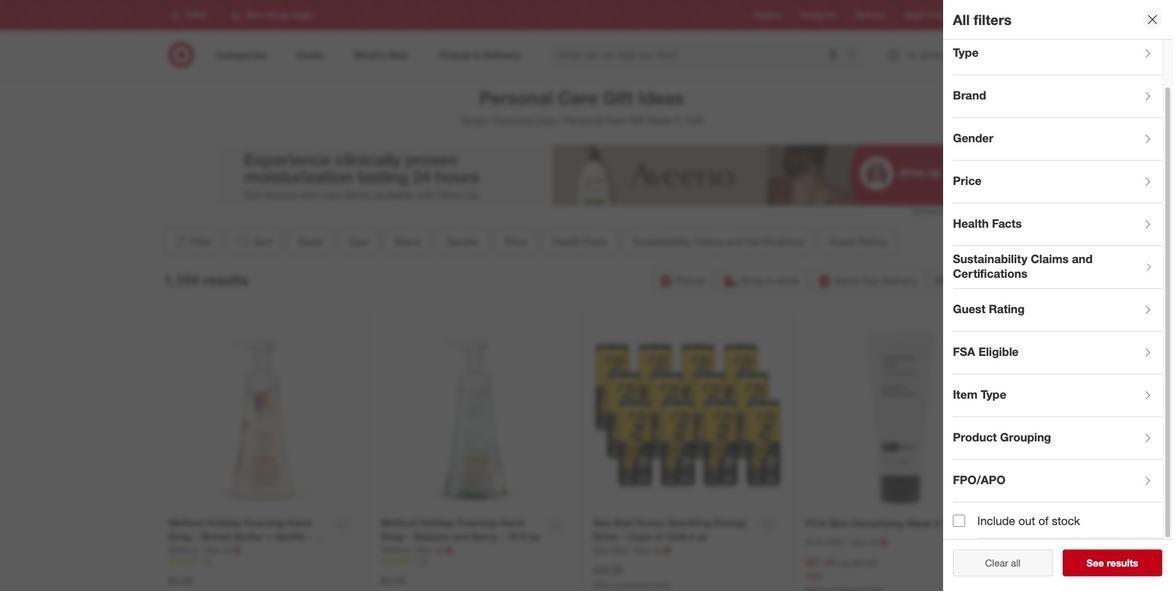Task type: vqa. For each thing, say whether or not it's contained in the screenshot.
the a
yes



Task type: locate. For each thing, give the bounding box(es) containing it.
0 horizontal spatial guest rating
[[829, 236, 887, 248]]

0 vertical spatial price
[[953, 173, 982, 187]]

fl right berry
[[521, 531, 526, 543]]

drink
[[594, 531, 619, 543]]

0 vertical spatial sustainability
[[633, 236, 691, 248]]

new
[[851, 537, 868, 547], [204, 545, 221, 555], [416, 545, 433, 555], [634, 545, 651, 555]]

same day delivery button
[[812, 267, 925, 294]]

online
[[652, 580, 671, 590]]

2 hand from the left
[[500, 517, 524, 529]]

results for see results
[[1107, 557, 1139, 569]]

0 horizontal spatial sustainability claims and certifications
[[633, 236, 804, 248]]

fl left 8
[[169, 545, 174, 557]]

1 horizontal spatial brand
[[953, 88, 987, 102]]

0 vertical spatial facts
[[992, 216, 1022, 230]]

0 horizontal spatial results
[[203, 271, 248, 288]]

fpo/apo button
[[953, 460, 1163, 503]]

1 vertical spatial health facts
[[553, 236, 607, 248]]

at
[[870, 537, 878, 547], [223, 545, 231, 555], [436, 545, 443, 555], [654, 545, 661, 555]]

bee bald link
[[594, 544, 632, 556]]

soap left 'brown'
[[169, 531, 192, 543]]

pca inside pca skin detoxifying mask 2.1 oz link
[[806, 517, 826, 529]]

0 horizontal spatial guest rating button
[[819, 228, 897, 255]]

$4.49 for method holiday foaming hand soap - balsam and berry - 10 fl oz
[[381, 575, 405, 587]]

hand
[[287, 517, 312, 529], [500, 517, 524, 529]]

facts
[[992, 216, 1022, 230], [584, 236, 607, 248]]

0 horizontal spatial /
[[489, 114, 492, 126]]

guest rating
[[829, 236, 887, 248], [953, 301, 1025, 315]]

deals
[[298, 236, 322, 248]]

of right "out" at the bottom right of page
[[1039, 514, 1049, 528]]

+
[[267, 531, 272, 543]]

health facts button
[[953, 203, 1163, 246], [542, 228, 618, 255]]

guest
[[829, 236, 856, 248], [953, 301, 986, 315]]

at down 'brown'
[[223, 545, 231, 555]]

¬ down 12/8.4
[[664, 544, 671, 556]]

rating up day at the right top
[[858, 236, 887, 248]]

1 horizontal spatial foaming
[[457, 517, 497, 529]]

1 horizontal spatial price
[[953, 173, 982, 187]]

include out of stock
[[978, 514, 1080, 528]]

at down detoxifying
[[870, 537, 878, 547]]

2 $4.49 from the left
[[381, 575, 405, 587]]

mask
[[907, 517, 932, 529]]

method inside method holiday foaming hand soap - brown butter + vanilla - 10 fl oz
[[169, 517, 204, 529]]

1 horizontal spatial hand
[[500, 517, 524, 529]]

ideas
[[638, 87, 684, 109], [647, 114, 671, 126]]

$4.49
[[169, 575, 192, 587], [381, 575, 405, 587]]

brand
[[953, 88, 987, 102], [394, 236, 421, 248]]

bee bad honey sparkling energy drink - case of 12/8.4 oz
[[594, 517, 747, 543]]

target left the personal care link
[[460, 114, 487, 126]]

foaming up berry
[[457, 517, 497, 529]]

0 horizontal spatial type
[[348, 236, 369, 248]]

method new at ¬ for balsam
[[381, 544, 453, 556]]

holiday up 'brown'
[[207, 517, 242, 529]]

foaming for +
[[244, 517, 284, 529]]

method link for method holiday foaming hand soap - brown butter + vanilla - 10 fl oz
[[169, 544, 201, 556]]

1 vertical spatial gift
[[629, 114, 645, 126]]

1 method link from the left
[[169, 544, 201, 556]]

0 vertical spatial gender
[[953, 130, 994, 144]]

type button
[[953, 32, 1163, 75], [337, 228, 379, 255]]

1 horizontal spatial health facts
[[953, 216, 1022, 230]]

ad
[[827, 11, 836, 20]]

claims
[[694, 236, 724, 248], [1031, 251, 1069, 265]]

1,104
[[164, 271, 199, 288]]

at inside pca skin new at ¬
[[870, 537, 878, 547]]

1 vertical spatial type
[[348, 236, 369, 248]]

1 vertical spatial price
[[505, 236, 527, 248]]

balsam
[[414, 531, 449, 543]]

0 vertical spatial health facts
[[953, 216, 1022, 230]]

stock
[[1052, 514, 1080, 528]]

results for 1,104 results
[[203, 271, 248, 288]]

results inside see results button
[[1107, 557, 1139, 569]]

¬
[[880, 536, 888, 548], [233, 544, 241, 556], [445, 544, 453, 556], [664, 544, 671, 556]]

bee bad honey sparkling energy drink - case of 12/8.4 oz image
[[594, 321, 782, 509], [594, 321, 782, 509]]

1 vertical spatial claims
[[1031, 251, 1069, 265]]

pca up pca skin link
[[806, 517, 826, 529]]

with
[[1036, 561, 1056, 573]]

pca
[[806, 517, 826, 529], [806, 537, 823, 547]]

method holiday foaming hand soap - brown butter + vanilla - 10 fl oz image
[[169, 321, 357, 509], [169, 321, 357, 509]]

0 horizontal spatial facts
[[584, 236, 607, 248]]

method new at ¬ up '12' on the bottom
[[381, 544, 453, 556]]

1 vertical spatial health
[[553, 236, 581, 248]]

method holiday foaming hand soap - balsam and berry - 10 fl oz image
[[381, 321, 569, 509], [381, 321, 569, 509]]

bald
[[611, 545, 629, 555]]

0 vertical spatial fl
[[521, 531, 526, 543]]

1 horizontal spatial $4.49
[[381, 575, 405, 587]]

hand for vanilla
[[287, 517, 312, 529]]

0 vertical spatial gift
[[603, 87, 634, 109]]

2 pca from the top
[[806, 537, 823, 547]]

- right vanilla
[[308, 531, 312, 543]]

and inside all filters dialog
[[1072, 251, 1093, 265]]

0 vertical spatial sustainability claims and certifications
[[633, 236, 804, 248]]

delivery
[[882, 275, 917, 287]]

- left 'brown'
[[195, 531, 199, 543]]

oz inside method holiday foaming hand soap - brown butter + vanilla - 10 fl oz
[[177, 545, 188, 557]]

results
[[203, 271, 248, 288], [1107, 557, 1139, 569]]

2 method new at ¬ from the left
[[381, 544, 453, 556]]

2 10 from the left
[[507, 531, 518, 543]]

sparkling
[[668, 517, 712, 529]]

/ right the personal care link
[[559, 114, 562, 126]]

0 vertical spatial type
[[953, 45, 979, 59]]

skin
[[829, 517, 849, 529]]

foaming up "+"
[[244, 517, 284, 529]]

2 foaming from the left
[[457, 517, 497, 529]]

2 bee from the top
[[594, 545, 609, 555]]

rating up eligible
[[989, 301, 1025, 315]]

1 vertical spatial guest rating
[[953, 301, 1025, 315]]

fl inside method holiday foaming hand soap - brown butter + vanilla - 10 fl oz
[[169, 545, 174, 557]]

redcard link
[[855, 10, 885, 20]]

1 vertical spatial fl
[[169, 545, 174, 557]]

soap
[[169, 531, 192, 543], [381, 531, 405, 543]]

1 vertical spatial bee
[[594, 545, 609, 555]]

1 method new at ¬ from the left
[[169, 544, 241, 556]]

see
[[1087, 557, 1104, 569]]

10
[[314, 531, 325, 543], [507, 531, 518, 543]]

1 / from the left
[[489, 114, 492, 126]]

1 horizontal spatial target
[[904, 11, 924, 20]]

weekly
[[801, 11, 825, 20]]

1 horizontal spatial gender
[[953, 130, 994, 144]]

1 vertical spatial pca
[[806, 537, 823, 547]]

results right the see
[[1107, 557, 1139, 569]]

- right berry
[[500, 531, 504, 543]]

bee up the drink
[[594, 517, 612, 529]]

energy
[[715, 517, 747, 529]]

2 vertical spatial type
[[981, 387, 1007, 401]]

1 vertical spatial type button
[[337, 228, 379, 255]]

1 horizontal spatial care
[[558, 87, 598, 109]]

pca for pca skin detoxifying mask 2.1 oz
[[806, 517, 826, 529]]

soap inside method holiday foaming hand soap - balsam and berry - 10 fl oz
[[381, 531, 405, 543]]

1 vertical spatial target
[[460, 114, 487, 126]]

0 horizontal spatial guest
[[829, 236, 856, 248]]

oz down the sparkling
[[697, 531, 708, 543]]

detoxifying
[[852, 517, 904, 529]]

pca inside pca skin new at ¬
[[806, 537, 823, 547]]

1 holiday from the left
[[207, 517, 242, 529]]

- left balsam
[[408, 531, 412, 543]]

new down case
[[634, 545, 651, 555]]

1 foaming from the left
[[244, 517, 284, 529]]

1 horizontal spatial sustainability claims and certifications
[[953, 251, 1093, 280]]

0 vertical spatial claims
[[694, 236, 724, 248]]

new inside pca skin new at ¬
[[851, 537, 868, 547]]

hand inside method holiday foaming hand soap - brown butter + vanilla - 10 fl oz
[[287, 517, 312, 529]]

guest rating down shipping
[[953, 301, 1025, 315]]

1 horizontal spatial guest rating button
[[953, 289, 1163, 332]]

sustainability up pickup button
[[633, 236, 691, 248]]

guest inside all filters dialog
[[953, 301, 986, 315]]

1 horizontal spatial method link
[[381, 544, 414, 556]]

circle
[[926, 11, 945, 20]]

guest up the same
[[829, 236, 856, 248]]

0 horizontal spatial sustainability
[[633, 236, 691, 248]]

0 vertical spatial health
[[953, 216, 989, 230]]

1 soap from the left
[[169, 531, 192, 543]]

pca skin detoxifying mask 2.1 oz image
[[806, 321, 995, 510], [806, 321, 995, 510]]

1 vertical spatial of
[[654, 531, 663, 543]]

1 hand from the left
[[287, 517, 312, 529]]

bee inside bee bad honey sparkling energy drink - case of 12/8.4 oz
[[594, 517, 612, 529]]

reg
[[838, 558, 850, 568]]

1 horizontal spatial gender button
[[953, 118, 1163, 161]]

-
[[195, 531, 199, 543], [308, 531, 312, 543], [408, 531, 412, 543], [500, 531, 504, 543], [621, 531, 625, 543]]

gender
[[953, 130, 994, 144], [446, 236, 479, 248]]

0 horizontal spatial price button
[[494, 228, 537, 255]]

fsa eligible button
[[953, 332, 1163, 374]]

shop in store button
[[718, 267, 807, 294]]

all filters dialog
[[943, 0, 1172, 591]]

1 horizontal spatial claims
[[1031, 251, 1069, 265]]

1 10 from the left
[[314, 531, 325, 543]]

0 horizontal spatial sustainability claims and certifications button
[[622, 228, 814, 255]]

10 right vanilla
[[314, 531, 325, 543]]

method
[[169, 517, 204, 529], [381, 517, 417, 529], [169, 545, 198, 555], [381, 545, 411, 555]]

$64.00
[[853, 558, 878, 568]]

0 vertical spatial bee
[[594, 517, 612, 529]]

10 right berry
[[507, 531, 518, 543]]

type right item
[[981, 387, 1007, 401]]

0 horizontal spatial soap
[[169, 531, 192, 543]]

¬ down balsam
[[445, 544, 453, 556]]

at down bee bad honey sparkling energy drink - case of 12/8.4 oz
[[654, 545, 661, 555]]

- inside bee bad honey sparkling energy drink - case of 12/8.4 oz
[[621, 531, 625, 543]]

0 horizontal spatial target
[[460, 114, 487, 126]]

1 $4.49 from the left
[[169, 575, 192, 587]]

holiday
[[207, 517, 242, 529], [419, 517, 454, 529]]

type right deals
[[348, 236, 369, 248]]

0 vertical spatial type button
[[953, 32, 1163, 75]]

1 horizontal spatial method new at ¬
[[381, 544, 453, 556]]

soap left balsam
[[381, 531, 405, 543]]

new up $64.00
[[851, 537, 868, 547]]

0 vertical spatial target
[[904, 11, 924, 20]]

0 horizontal spatial holiday
[[207, 517, 242, 529]]

1 horizontal spatial certifications
[[953, 266, 1028, 280]]

$4.49 for method holiday foaming hand soap - brown butter + vanilla - 10 fl oz
[[169, 575, 192, 587]]

method inside method holiday foaming hand soap - balsam and berry - 10 fl oz
[[381, 517, 417, 529]]

0 horizontal spatial hand
[[287, 517, 312, 529]]

soap for method holiday foaming hand soap - balsam and berry - 10 fl oz
[[381, 531, 405, 543]]

10 inside method holiday foaming hand soap - brown butter + vanilla - 10 fl oz
[[314, 531, 325, 543]]

0 horizontal spatial type button
[[337, 228, 379, 255]]

2 horizontal spatial type
[[981, 387, 1007, 401]]

sustainability up shipping
[[953, 251, 1028, 265]]

weekly ad link
[[801, 10, 836, 20]]

1 horizontal spatial type button
[[953, 32, 1163, 75]]

price button
[[953, 161, 1163, 203], [494, 228, 537, 255]]

1 horizontal spatial brand button
[[953, 75, 1163, 118]]

target
[[904, 11, 924, 20], [460, 114, 487, 126]]

guest rating button
[[819, 228, 897, 255], [953, 289, 1163, 332]]

- up 'bald'
[[621, 531, 625, 543]]

bee down the drink
[[594, 545, 609, 555]]

holiday inside method holiday foaming hand soap - brown butter + vanilla - 10 fl oz
[[207, 517, 242, 529]]

pca left skin
[[806, 537, 823, 547]]

1 horizontal spatial results
[[1107, 557, 1139, 569]]

foaming
[[244, 517, 284, 529], [457, 517, 497, 529]]

of down honey
[[654, 531, 663, 543]]

sustainability claims and certifications inside all filters dialog
[[953, 251, 1093, 280]]

foaming inside method holiday foaming hand soap - brown butter + vanilla - 10 fl oz
[[244, 517, 284, 529]]

out
[[1019, 514, 1036, 528]]

method new at ¬ up 8
[[169, 544, 241, 556]]

new up 8
[[204, 545, 221, 555]]

2 vertical spatial and
[[452, 531, 469, 543]]

0 vertical spatial pca
[[806, 517, 826, 529]]

oz right berry
[[529, 531, 540, 543]]

1 vertical spatial rating
[[989, 301, 1025, 315]]

ideas up "(1,104)"
[[638, 87, 684, 109]]

2 holiday from the left
[[419, 517, 454, 529]]

health
[[953, 216, 989, 230], [553, 236, 581, 248]]

2 soap from the left
[[381, 531, 405, 543]]

0 horizontal spatial health
[[553, 236, 581, 248]]

sustainability claims and certifications button
[[622, 228, 814, 255], [953, 246, 1163, 289]]

1 vertical spatial results
[[1107, 557, 1139, 569]]

0 horizontal spatial care
[[536, 114, 556, 126]]

1 vertical spatial gender button
[[436, 228, 489, 255]]

target left circle
[[904, 11, 924, 20]]

beauty
[[1067, 561, 1100, 573]]

search button
[[842, 42, 872, 71]]

sort
[[253, 236, 272, 248]]

1 horizontal spatial fl
[[521, 531, 526, 543]]

hand inside method holiday foaming hand soap - balsam and berry - 10 fl oz
[[500, 517, 524, 529]]

hand up the 12 link on the left of page
[[500, 517, 524, 529]]

2 - from the left
[[308, 531, 312, 543]]

bee inside bee bald new at ¬
[[594, 545, 609, 555]]

eligible
[[979, 344, 1019, 358]]

Include out of stock checkbox
[[953, 515, 965, 527]]

1 vertical spatial certifications
[[953, 266, 1028, 280]]

advertisement region
[[215, 145, 948, 206]]

type down all
[[953, 45, 979, 59]]

1 horizontal spatial guest
[[953, 301, 986, 315]]

0 horizontal spatial method link
[[169, 544, 201, 556]]

chat
[[1012, 561, 1034, 573]]

filter
[[190, 236, 212, 248]]

2 method link from the left
[[381, 544, 414, 556]]

see results button
[[1063, 550, 1163, 576]]

facts inside all filters dialog
[[992, 216, 1022, 230]]

filter button
[[164, 228, 221, 255]]

1 pca from the top
[[806, 517, 826, 529]]

1 horizontal spatial soap
[[381, 531, 405, 543]]

oz left 8
[[177, 545, 188, 557]]

4 - from the left
[[500, 531, 504, 543]]

0 horizontal spatial health facts
[[553, 236, 607, 248]]

1 vertical spatial guest
[[953, 301, 986, 315]]

hand up vanilla
[[287, 517, 312, 529]]

item
[[953, 387, 978, 401]]

soap inside method holiday foaming hand soap - brown butter + vanilla - 10 fl oz
[[169, 531, 192, 543]]

0 horizontal spatial price
[[505, 236, 527, 248]]

method holiday foaming hand soap - brown butter + vanilla - 10 fl oz
[[169, 517, 325, 557]]

0 vertical spatial ideas
[[638, 87, 684, 109]]

5 - from the left
[[621, 531, 625, 543]]

1 horizontal spatial health
[[953, 216, 989, 230]]

rating
[[858, 236, 887, 248], [989, 301, 1025, 315]]

0 horizontal spatial brand
[[394, 236, 421, 248]]

product grouping
[[953, 430, 1052, 444]]

sponsored
[[912, 206, 948, 215]]

/ right 'target' link
[[489, 114, 492, 126]]

0 horizontal spatial method new at ¬
[[169, 544, 241, 556]]

1 bee from the top
[[594, 517, 612, 529]]

guest rating up same day delivery button in the right top of the page
[[829, 236, 887, 248]]

fpo/apo
[[953, 472, 1006, 486]]

holiday up balsam
[[419, 517, 454, 529]]

search
[[842, 50, 872, 62]]

1 horizontal spatial holiday
[[419, 517, 454, 529]]

guest down shipping
[[953, 301, 986, 315]]

2 horizontal spatial and
[[1072, 251, 1093, 265]]

holiday inside method holiday foaming hand soap - balsam and berry - 10 fl oz
[[419, 517, 454, 529]]

type
[[953, 45, 979, 59], [348, 236, 369, 248], [981, 387, 1007, 401]]

results right 1,104
[[203, 271, 248, 288]]

foaming inside method holiday foaming hand soap - balsam and berry - 10 fl oz
[[457, 517, 497, 529]]

ideas left "(1,104)"
[[647, 114, 671, 126]]

0 vertical spatial and
[[726, 236, 743, 248]]



Task type: describe. For each thing, give the bounding box(es) containing it.
filters
[[974, 11, 1012, 28]]

weekly ad
[[801, 11, 836, 20]]

$57.49 reg $64.00 sale
[[806, 556, 878, 581]]

1 horizontal spatial sustainability claims and certifications button
[[953, 246, 1163, 289]]

pickup
[[676, 275, 705, 287]]

1 vertical spatial price button
[[494, 228, 537, 255]]

item type button
[[953, 374, 1163, 417]]

stores
[[981, 11, 1002, 20]]

bad
[[614, 517, 633, 529]]

1 horizontal spatial and
[[726, 236, 743, 248]]

same day delivery
[[835, 275, 917, 287]]

price inside all filters dialog
[[953, 173, 982, 187]]

What can we help you find? suggestions appear below search field
[[551, 42, 851, 68]]

day
[[863, 275, 879, 287]]

0 horizontal spatial rating
[[858, 236, 887, 248]]

clear all
[[985, 557, 1021, 569]]

same
[[835, 275, 860, 287]]

holiday for brown
[[207, 517, 242, 529]]

health inside all filters dialog
[[953, 216, 989, 230]]

(1,104)
[[674, 114, 703, 126]]

0 horizontal spatial certifications
[[745, 236, 804, 248]]

method holiday foaming hand soap - balsam and berry - 10 fl oz link
[[381, 516, 540, 544]]

deals button
[[287, 228, 333, 255]]

sale
[[806, 570, 823, 581]]

at inside bee bald new at ¬
[[654, 545, 661, 555]]

0 vertical spatial gender button
[[953, 118, 1163, 161]]

redcard
[[855, 11, 885, 20]]

certifications inside all filters dialog
[[953, 266, 1028, 280]]

of inside all filters dialog
[[1039, 514, 1049, 528]]

¬ down the butter
[[233, 544, 241, 556]]

oz inside method holiday foaming hand soap - balsam and berry - 10 fl oz
[[529, 531, 540, 543]]

1,104 results
[[164, 271, 248, 288]]

shipping
[[953, 275, 991, 287]]

gender inside all filters dialog
[[953, 130, 994, 144]]

chat with a beauty consultant
[[1012, 561, 1154, 573]]

product grouping button
[[953, 417, 1163, 460]]

butter
[[235, 531, 264, 543]]

berry
[[472, 531, 498, 543]]

pickup button
[[653, 267, 713, 294]]

8
[[206, 557, 210, 566]]

pca skin link
[[806, 536, 848, 548]]

personal up the personal care link
[[479, 87, 553, 109]]

target circle link
[[904, 10, 945, 20]]

0 vertical spatial guest
[[829, 236, 856, 248]]

$57.49
[[806, 556, 835, 569]]

of inside bee bad honey sparkling energy drink - case of 12/8.4 oz
[[654, 531, 663, 543]]

all filters
[[953, 11, 1012, 28]]

method link for method holiday foaming hand soap - balsam and berry - 10 fl oz
[[381, 544, 414, 556]]

see results
[[1087, 557, 1139, 569]]

find stores
[[965, 11, 1002, 20]]

soap for method holiday foaming hand soap - brown butter + vanilla - 10 fl oz
[[169, 531, 192, 543]]

1 vertical spatial gender
[[446, 236, 479, 248]]

honey
[[635, 517, 665, 529]]

0 vertical spatial guest rating button
[[819, 228, 897, 255]]

vanilla
[[275, 531, 305, 543]]

0 horizontal spatial brand button
[[384, 228, 431, 255]]

guest rating inside all filters dialog
[[953, 301, 1025, 315]]

a
[[1059, 561, 1064, 573]]

1 vertical spatial facts
[[584, 236, 607, 248]]

find
[[965, 11, 979, 20]]

12 link
[[381, 556, 569, 567]]

2 / from the left
[[559, 114, 562, 126]]

when
[[594, 580, 613, 590]]

health facts inside all filters dialog
[[953, 216, 1022, 230]]

personal right 'target' link
[[495, 114, 533, 126]]

bee for bee bad honey sparkling energy drink - case of 12/8.4 oz
[[594, 517, 612, 529]]

bee bad honey sparkling energy drink - case of 12/8.4 oz link
[[594, 516, 753, 544]]

fsa
[[953, 344, 976, 358]]

oz inside bee bad honey sparkling energy drink - case of 12/8.4 oz
[[697, 531, 708, 543]]

clear
[[985, 557, 1009, 569]]

0 vertical spatial price button
[[953, 161, 1163, 203]]

item type
[[953, 387, 1007, 401]]

bee for bee bald new at ¬
[[594, 545, 609, 555]]

store
[[777, 275, 799, 287]]

1 vertical spatial ideas
[[647, 114, 671, 126]]

at down balsam
[[436, 545, 443, 555]]

type inside button
[[981, 387, 1007, 401]]

pca skin detoxifying mask 2.1 oz link
[[806, 517, 962, 531]]

10 inside method holiday foaming hand soap - balsam and berry - 10 fl oz
[[507, 531, 518, 543]]

1 - from the left
[[195, 531, 199, 543]]

rating inside all filters dialog
[[989, 301, 1025, 315]]

fsa eligible
[[953, 344, 1019, 358]]

foaming for berry
[[457, 517, 497, 529]]

find stores link
[[965, 10, 1002, 20]]

$45.99 when purchased online
[[594, 564, 671, 590]]

claims inside all filters dialog
[[1031, 251, 1069, 265]]

¬ down pca skin detoxifying mask 2.1 oz link
[[880, 536, 888, 548]]

3 - from the left
[[408, 531, 412, 543]]

bee bald new at ¬
[[594, 544, 671, 556]]

1 vertical spatial guest rating button
[[953, 289, 1163, 332]]

grouping
[[1000, 430, 1052, 444]]

shipping button
[[930, 267, 999, 294]]

all
[[1011, 557, 1021, 569]]

12/8.4
[[666, 531, 694, 543]]

hand for -
[[500, 517, 524, 529]]

purchased
[[615, 580, 649, 590]]

0 horizontal spatial health facts button
[[542, 228, 618, 255]]

skin
[[826, 537, 845, 547]]

pca skin detoxifying mask 2.1 oz
[[806, 517, 962, 529]]

oz right 2.1
[[951, 517, 962, 529]]

8 link
[[169, 556, 357, 567]]

method new at ¬ for brown
[[169, 544, 241, 556]]

method holiday foaming hand soap - brown butter + vanilla - 10 fl oz link
[[169, 516, 328, 557]]

0 horizontal spatial claims
[[694, 236, 724, 248]]

12
[[419, 557, 427, 566]]

0 vertical spatial guest rating
[[829, 236, 887, 248]]

1 vertical spatial brand
[[394, 236, 421, 248]]

target inside personal care gift ideas target / personal care / personal care gift ideas (1,104)
[[460, 114, 487, 126]]

0 vertical spatial brand button
[[953, 75, 1163, 118]]

clear all button
[[953, 550, 1053, 576]]

personal up advertisement region
[[564, 114, 602, 126]]

method holiday foaming hand soap - balsam and berry - 10 fl oz
[[381, 517, 540, 543]]

personal care link
[[495, 114, 556, 126]]

consultant
[[1103, 561, 1154, 573]]

shop in store
[[741, 275, 799, 287]]

holiday for balsam
[[419, 517, 454, 529]]

brand inside all filters dialog
[[953, 88, 987, 102]]

new inside bee bald new at ¬
[[634, 545, 651, 555]]

and inside method holiday foaming hand soap - balsam and berry - 10 fl oz
[[452, 531, 469, 543]]

pca for pca skin new at ¬
[[806, 537, 823, 547]]

shop
[[741, 275, 764, 287]]

fl inside method holiday foaming hand soap - balsam and berry - 10 fl oz
[[521, 531, 526, 543]]

include
[[978, 514, 1016, 528]]

new up '12' on the bottom
[[416, 545, 433, 555]]

target link
[[460, 114, 487, 126]]

2 horizontal spatial care
[[605, 114, 626, 126]]

chat with a beauty consultant button
[[980, 553, 1168, 581]]

sustainability inside all filters dialog
[[953, 251, 1028, 265]]

target circle
[[904, 11, 945, 20]]

brown
[[202, 531, 232, 543]]

1 horizontal spatial health facts button
[[953, 203, 1163, 246]]

sort button
[[226, 228, 282, 255]]



